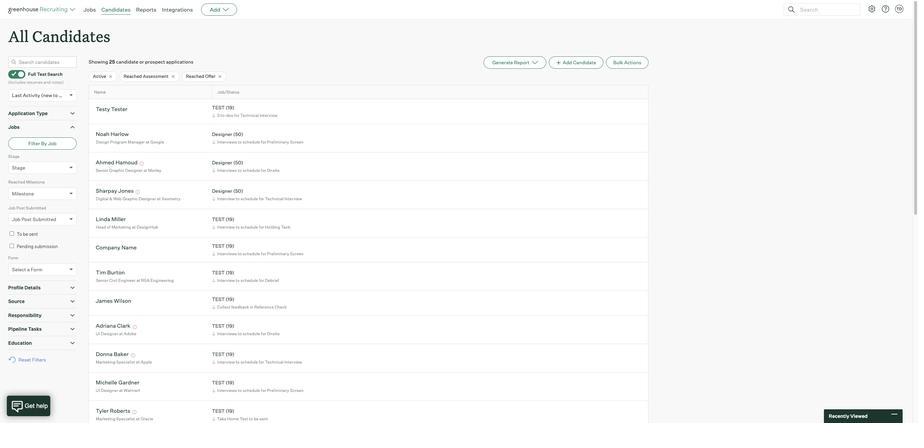 Task type: describe. For each thing, give the bounding box(es) containing it.
full
[[28, 71, 36, 77]]

interviews to schedule for preliminary screen link for harlow
[[211, 139, 305, 145]]

at down ahmed hamoud has been in onsite for more than 21 days icon
[[143, 168, 147, 173]]

to for head of marketing at designhub
[[236, 225, 240, 230]]

to-
[[220, 113, 226, 118]]

program
[[110, 140, 127, 145]]

1 vertical spatial job post submitted
[[12, 217, 56, 222]]

schedule up test (19) interview to schedule for debrief
[[243, 251, 260, 257]]

take
[[217, 417, 226, 422]]

in
[[250, 305, 253, 310]]

job post submitted element
[[8, 205, 77, 231]]

reached milestone element
[[8, 179, 77, 205]]

for for ui designer at walmart
[[261, 388, 266, 393]]

donna baker link
[[96, 351, 129, 359]]

designer inside designer (50) interviews to schedule for preliminary screen
[[212, 132, 232, 137]]

designer (50) interviews to schedule for preliminary screen
[[212, 132, 304, 145]]

sharpay jones link
[[96, 188, 134, 195]]

3 (19) from the top
[[226, 243, 234, 249]]

collect
[[217, 305, 230, 310]]

test for senior civil engineer at rsa engineering
[[212, 270, 225, 276]]

responsibility
[[8, 313, 41, 318]]

filters
[[32, 357, 46, 363]]

add button
[[201, 3, 237, 16]]

reports link
[[136, 6, 156, 13]]

dos
[[226, 113, 233, 118]]

specialist for donna baker
[[116, 360, 135, 365]]

ahmed hamoud link
[[96, 159, 138, 167]]

onsite for ahmed hamoud
[[267, 168, 280, 173]]

schedule for design program manager at google
[[243, 140, 260, 145]]

at down clark
[[119, 331, 123, 337]]

interview to schedule for technical interview link for sharpay jones
[[211, 196, 304, 202]]

jones
[[118, 188, 134, 194]]

sent inside test (19) take home test to be sent
[[260, 417, 268, 422]]

0 vertical spatial submitted
[[26, 205, 46, 211]]

generate report
[[492, 60, 530, 65]]

reference
[[254, 305, 274, 310]]

interview inside test (19) interview to schedule for debrief
[[217, 278, 235, 283]]

designer (50) interviews to schedule for onsite
[[212, 160, 280, 173]]

adriana clark
[[96, 323, 130, 330]]

filter
[[28, 140, 40, 146]]

for for senior graphic designer at morley
[[261, 168, 266, 173]]

michelle gardner link
[[96, 380, 139, 387]]

add candidate
[[563, 60, 596, 65]]

add for add candidate
[[563, 60, 572, 65]]

apple
[[141, 360, 152, 365]]

candidate reports are now available! apply filters and select "view in app" element
[[484, 57, 546, 69]]

to for senior civil engineer at rsa engineering
[[236, 278, 240, 283]]

integrations link
[[162, 6, 193, 13]]

candidate
[[573, 60, 596, 65]]

(includes
[[8, 80, 26, 85]]

onsite for adriana clark
[[267, 331, 280, 337]]

adriana
[[96, 323, 116, 330]]

ui inside michelle gardner ui designer at walmart
[[96, 388, 100, 393]]

interviews to schedule for preliminary screen link for gardner
[[211, 388, 305, 394]]

(19) inside test (19) collect feedback in reference check
[[226, 297, 234, 303]]

wilson
[[114, 298, 131, 305]]

(19) for senior civil engineer at rsa engineering
[[226, 270, 234, 276]]

application
[[8, 110, 35, 116]]

reached for reached offer
[[186, 74, 204, 79]]

schedule for senior graphic designer at morley
[[243, 168, 260, 173]]

all candidates
[[8, 26, 110, 46]]

1 test (19) interviews to schedule for preliminary screen from the top
[[212, 243, 304, 257]]

tim burton link
[[96, 269, 125, 277]]

for for head of marketing at designhub
[[259, 225, 264, 230]]

pending
[[17, 244, 34, 249]]

to for design program manager at google
[[238, 140, 242, 145]]

adobe
[[124, 331, 136, 337]]

3 test from the top
[[212, 243, 225, 249]]

sharpay jones has been in technical interview for more than 14 days image
[[135, 190, 141, 194]]

marketing for roberts
[[96, 417, 115, 422]]

noah harlow link
[[96, 131, 129, 139]]

for inside test (19) 3 to-dos for technical interview
[[234, 113, 239, 118]]

interview to schedule for debrief link
[[211, 277, 281, 284]]

(19) for head of marketing at designhub
[[226, 217, 234, 223]]

company name
[[96, 244, 137, 251]]

application type
[[8, 110, 48, 116]]

(19) for marketing specialist at apple
[[226, 352, 234, 358]]

reached assessment
[[124, 74, 169, 79]]

education
[[8, 340, 32, 346]]

testy tester
[[96, 106, 127, 113]]

company name link
[[96, 244, 137, 252]]

showing 25 candidate or prospect applications
[[89, 59, 193, 65]]

2 vertical spatial job
[[12, 217, 20, 222]]

digital
[[96, 196, 108, 201]]

reached offer
[[186, 74, 215, 79]]

feedback
[[231, 305, 249, 310]]

screen for michelle gardner
[[290, 388, 304, 393]]

ahmed hamoud
[[96, 159, 138, 166]]

at down 'tyler roberts has been in take home test for more than 7 days' icon on the bottom of the page
[[136, 417, 140, 422]]

for for ui designer at adobe
[[261, 331, 266, 337]]

adriana clark link
[[96, 323, 130, 331]]

head
[[96, 225, 106, 230]]

tyler roberts has been in take home test for more than 7 days image
[[131, 411, 138, 415]]

tyler roberts link
[[96, 408, 130, 416]]

reset filters button
[[8, 354, 49, 366]]

test (19) interviews to schedule for onsite
[[212, 323, 280, 337]]

To be sent checkbox
[[10, 232, 14, 236]]

0 vertical spatial candidates
[[101, 6, 131, 13]]

active
[[93, 74, 106, 79]]

schedule for marketing specialist at apple
[[241, 360, 258, 365]]

google
[[150, 140, 164, 145]]

tim
[[96, 269, 106, 276]]

for for design program manager at google
[[261, 140, 266, 145]]

a
[[27, 267, 30, 273]]

senior inside tim burton senior civil engineer at rsa engineering
[[96, 278, 108, 283]]

interview inside test (19) 3 to-dos for technical interview
[[260, 113, 277, 118]]

last
[[12, 92, 22, 98]]

designer inside designer (50) interviews to schedule for onsite
[[212, 160, 232, 166]]

clark
[[117, 323, 130, 330]]

and
[[44, 80, 51, 85]]

test (19) 3 to-dos for technical interview
[[212, 105, 277, 118]]

donna baker
[[96, 351, 129, 358]]

Search text field
[[798, 5, 854, 15]]

candidates link
[[101, 6, 131, 13]]

reached for reached milestone
[[8, 180, 25, 185]]

pending submission
[[17, 244, 58, 249]]

test (19) interview to schedule for technical interview
[[212, 352, 302, 365]]

profile details
[[8, 285, 41, 291]]

to for marketing specialist at apple
[[236, 360, 240, 365]]

bulk actions
[[613, 60, 641, 65]]

(19) for ui designer at walmart
[[226, 380, 234, 386]]

2 screen from the top
[[290, 251, 304, 257]]

to for digital & web graphic designer at xeometry
[[236, 196, 240, 201]]

configure image
[[868, 5, 876, 13]]

by
[[41, 140, 47, 146]]

designer (50) interview to schedule for technical interview
[[212, 188, 302, 201]]

filter by job
[[28, 140, 56, 146]]

test inside test (19) 3 to-dos for technical interview
[[212, 105, 225, 111]]

tim burton senior civil engineer at rsa engineering
[[96, 269, 174, 283]]

viewed
[[850, 414, 868, 419]]

interview to schedule for technical interview link for donna baker
[[211, 359, 304, 366]]

test (19) interview to schedule for holding tank
[[212, 217, 291, 230]]

source
[[8, 299, 25, 305]]

reports
[[136, 6, 156, 13]]

xeometry
[[162, 196, 181, 201]]

offer
[[205, 74, 215, 79]]

generate report button
[[484, 57, 546, 69]]

(19) for marketing specialist at oracle
[[226, 409, 234, 414]]

james
[[96, 298, 113, 305]]

interview inside test (19) interview to schedule for holding tank
[[217, 225, 235, 230]]

25
[[109, 59, 115, 65]]

civil
[[109, 278, 117, 283]]

reset
[[18, 357, 31, 363]]

or
[[139, 59, 144, 65]]

reset filters
[[18, 357, 46, 363]]

of
[[107, 225, 111, 230]]

for for senior civil engineer at rsa engineering
[[259, 278, 264, 283]]

0 vertical spatial be
[[23, 232, 28, 237]]

at inside noah harlow design program manager at google
[[146, 140, 149, 145]]

james wilson
[[96, 298, 131, 305]]

candidate
[[116, 59, 138, 65]]

(new
[[41, 92, 52, 98]]

to for ui designer at adobe
[[238, 331, 242, 337]]

for for marketing specialist at apple
[[259, 360, 264, 365]]

2 interviews to schedule for preliminary screen link from the top
[[211, 251, 305, 257]]

1 vertical spatial form
[[31, 267, 42, 273]]

rsa
[[141, 278, 150, 283]]

job inside button
[[48, 140, 56, 146]]

test for ui designer at adobe
[[212, 323, 225, 329]]

interviews for ui designer at adobe
[[217, 331, 237, 337]]

walmart
[[124, 388, 140, 393]]



Task type: vqa. For each thing, say whether or not it's contained in the screenshot.


Task type: locate. For each thing, give the bounding box(es) containing it.
schedule down "test (19) interviews to schedule for onsite"
[[241, 360, 258, 365]]

1 ui from the top
[[96, 331, 100, 337]]

0 horizontal spatial name
[[94, 90, 106, 95]]

pipeline
[[8, 326, 27, 332]]

(19) up interview to schedule for debrief link
[[226, 270, 234, 276]]

2 onsite from the top
[[267, 331, 280, 337]]

interviews for design program manager at google
[[217, 140, 237, 145]]

test inside test (19) take home test to be sent
[[212, 409, 225, 414]]

1 vertical spatial add
[[563, 60, 572, 65]]

(19) down interview to schedule for holding tank link
[[226, 243, 234, 249]]

ui
[[96, 331, 100, 337], [96, 388, 100, 393]]

(19) inside test (19) interview to schedule for holding tank
[[226, 217, 234, 223]]

test for marketing specialist at oracle
[[212, 409, 225, 414]]

search
[[47, 71, 63, 77]]

0 vertical spatial stage
[[8, 154, 19, 159]]

1 vertical spatial post
[[21, 217, 32, 222]]

1 horizontal spatial be
[[254, 417, 259, 422]]

to
[[53, 92, 58, 98], [238, 140, 242, 145], [238, 168, 242, 173], [236, 196, 240, 201], [236, 225, 240, 230], [238, 251, 242, 257], [236, 278, 240, 283], [238, 331, 242, 337], [236, 360, 240, 365], [238, 388, 242, 393], [249, 417, 253, 422]]

0 vertical spatial specialist
[[116, 360, 135, 365]]

1 horizontal spatial sent
[[260, 417, 268, 422]]

1 vertical spatial sent
[[260, 417, 268, 422]]

for inside test (19) interview to schedule for technical interview
[[259, 360, 264, 365]]

1 (50) from the top
[[233, 132, 243, 137]]

add candidate link
[[549, 57, 603, 69]]

to inside designer (50) interview to schedule for technical interview
[[236, 196, 240, 201]]

test inside test (19) collect feedback in reference check
[[212, 297, 225, 303]]

1 vertical spatial (50)
[[233, 160, 243, 166]]

select
[[12, 267, 26, 273]]

(50) down designer (50) interviews to schedule for preliminary screen
[[233, 160, 243, 166]]

(50) down 3 to-dos for technical interview link
[[233, 132, 243, 137]]

td button
[[895, 5, 903, 13]]

schedule inside designer (50) interview to schedule for technical interview
[[241, 196, 258, 201]]

test inside test (19) interview to schedule for debrief
[[212, 270, 225, 276]]

onsite inside "test (19) interviews to schedule for onsite"
[[267, 331, 280, 337]]

bulk actions link
[[606, 57, 649, 69]]

preliminary inside designer (50) interviews to schedule for preliminary screen
[[267, 140, 289, 145]]

for inside designer (50) interview to schedule for technical interview
[[259, 196, 264, 201]]

schedule inside test (19) interview to schedule for holding tank
[[241, 225, 258, 230]]

0 vertical spatial test (19) interviews to schedule for preliminary screen
[[212, 243, 304, 257]]

interviews to schedule for preliminary screen link
[[211, 139, 305, 145], [211, 251, 305, 257], [211, 388, 305, 394]]

1 vertical spatial interviews to schedule for preliminary screen link
[[211, 251, 305, 257]]

(19) down "test (19) interviews to schedule for onsite"
[[226, 352, 234, 358]]

schedule for senior civil engineer at rsa engineering
[[241, 278, 258, 283]]

reached down 'candidate'
[[124, 74, 142, 79]]

1 vertical spatial specialist
[[116, 417, 135, 422]]

recently viewed
[[829, 414, 868, 419]]

0 vertical spatial ui
[[96, 331, 100, 337]]

0 vertical spatial (50)
[[233, 132, 243, 137]]

all
[[8, 26, 29, 46]]

0 vertical spatial interview to schedule for technical interview link
[[211, 196, 304, 202]]

3 (50) from the top
[[233, 188, 243, 194]]

0 vertical spatial add
[[210, 6, 220, 13]]

milestone down "stage" element
[[26, 180, 45, 185]]

2 senior from the top
[[96, 278, 108, 283]]

prospect
[[145, 59, 165, 65]]

test inside "test (19) interviews to schedule for onsite"
[[212, 323, 225, 329]]

to inside "test (19) interviews to schedule for onsite"
[[238, 331, 242, 337]]

for inside designer (50) interviews to schedule for onsite
[[261, 168, 266, 173]]

linda
[[96, 216, 110, 223]]

schedule up test (19) collect feedback in reference check
[[241, 278, 258, 283]]

schedule for head of marketing at designhub
[[241, 225, 258, 230]]

tank
[[281, 225, 291, 230]]

1 senior from the top
[[96, 168, 108, 173]]

interviews inside designer (50) interviews to schedule for onsite
[[217, 168, 237, 173]]

test (19) collect feedback in reference check
[[212, 297, 287, 310]]

sent up the pending submission
[[29, 232, 38, 237]]

3 screen from the top
[[290, 388, 304, 393]]

0 vertical spatial interviews to schedule for onsite link
[[211, 167, 281, 174]]

1 screen from the top
[[290, 140, 304, 145]]

at left xeometry
[[157, 196, 161, 201]]

at inside linda miller head of marketing at designhub
[[132, 225, 136, 230]]

1 vertical spatial technical
[[265, 196, 283, 201]]

job post submitted up the to be sent
[[12, 217, 56, 222]]

(19)
[[226, 105, 234, 111], [226, 217, 234, 223], [226, 243, 234, 249], [226, 270, 234, 276], [226, 297, 234, 303], [226, 323, 234, 329], [226, 352, 234, 358], [226, 380, 234, 386], [226, 409, 234, 414]]

name right company
[[121, 244, 137, 251]]

8 test from the top
[[212, 380, 225, 386]]

(50) for ahmed hamoud
[[233, 160, 243, 166]]

manager
[[128, 140, 145, 145]]

1 vertical spatial milestone
[[12, 191, 34, 197]]

1 test from the top
[[212, 105, 225, 111]]

1 (19) from the top
[[226, 105, 234, 111]]

onsite inside designer (50) interviews to schedule for onsite
[[267, 168, 280, 173]]

greenhouse recruiting image
[[8, 5, 70, 14]]

marketing specialist at apple
[[96, 360, 152, 365]]

reached down "stage" element
[[8, 180, 25, 185]]

2 horizontal spatial reached
[[186, 74, 204, 79]]

test (19) interviews to schedule for preliminary screen down interview to schedule for holding tank link
[[212, 243, 304, 257]]

to inside designer (50) interviews to schedule for onsite
[[238, 168, 242, 173]]

submitted down reached milestone element
[[26, 205, 46, 211]]

interview
[[260, 113, 277, 118], [217, 196, 235, 201], [284, 196, 302, 201], [217, 225, 235, 230], [217, 278, 235, 283], [217, 360, 235, 365], [284, 360, 302, 365]]

1 interview to schedule for technical interview link from the top
[[211, 196, 304, 202]]

to inside designer (50) interviews to schedule for preliminary screen
[[238, 140, 242, 145]]

(50) inside designer (50) interviews to schedule for preliminary screen
[[233, 132, 243, 137]]

2 test from the top
[[212, 217, 225, 223]]

adriana clark has been in onsite for more than 21 days image
[[132, 325, 138, 330]]

reached milestone
[[8, 180, 45, 185]]

9 test from the top
[[212, 409, 225, 414]]

1 horizontal spatial jobs
[[83, 6, 96, 13]]

2 vertical spatial interviews to schedule for preliminary screen link
[[211, 388, 305, 394]]

1 vertical spatial interview to schedule for technical interview link
[[211, 359, 304, 366]]

0 horizontal spatial be
[[23, 232, 28, 237]]

interviews for ui designer at walmart
[[217, 388, 237, 393]]

technical inside test (19) interview to schedule for technical interview
[[265, 360, 283, 365]]

technical inside test (19) 3 to-dos for technical interview
[[240, 113, 259, 118]]

at left designhub
[[132, 225, 136, 230]]

for inside test (19) interview to schedule for holding tank
[[259, 225, 264, 230]]

2 vertical spatial screen
[[290, 388, 304, 393]]

senior down tim
[[96, 278, 108, 283]]

schedule inside designer (50) interviews to schedule for onsite
[[243, 168, 260, 173]]

technical for donna baker
[[265, 360, 283, 365]]

(19) inside "test (19) interviews to schedule for onsite"
[[226, 323, 234, 329]]

integrations
[[162, 6, 193, 13]]

specialist down baker
[[116, 360, 135, 365]]

6 (19) from the top
[[226, 323, 234, 329]]

3 preliminary from the top
[[267, 388, 289, 393]]

sent right test
[[260, 417, 268, 422]]

check
[[275, 305, 287, 310]]

1 vertical spatial preliminary
[[267, 251, 289, 257]]

be right to
[[23, 232, 28, 237]]

to inside test (19) take home test to be sent
[[249, 417, 253, 422]]

2 interviews to schedule for onsite link from the top
[[211, 331, 281, 337]]

specialist for tyler roberts
[[116, 417, 135, 422]]

(19) inside test (19) take home test to be sent
[[226, 409, 234, 414]]

2 interview to schedule for technical interview link from the top
[[211, 359, 304, 366]]

candidates right jobs 'link'
[[101, 6, 131, 13]]

jobs
[[83, 6, 96, 13], [8, 124, 20, 130]]

post up to
[[16, 205, 25, 211]]

donna baker has been in technical interview for more than 14 days image
[[130, 354, 136, 358]]

for inside test (19) interview to schedule for debrief
[[259, 278, 264, 283]]

0 vertical spatial preliminary
[[267, 140, 289, 145]]

ui down adriana at bottom left
[[96, 331, 100, 337]]

schedule inside "test (19) interviews to schedule for onsite"
[[243, 331, 260, 337]]

interviews to schedule for onsite link up designer (50) interview to schedule for technical interview
[[211, 167, 281, 174]]

2 vertical spatial preliminary
[[267, 388, 289, 393]]

0 vertical spatial post
[[16, 205, 25, 211]]

1 vertical spatial test (19) interviews to schedule for preliminary screen
[[212, 380, 304, 393]]

graphic down jones
[[123, 196, 138, 201]]

graphic down ahmed hamoud link
[[109, 168, 124, 173]]

pipeline tasks
[[8, 326, 42, 332]]

jobs down "application"
[[8, 124, 20, 130]]

to inside test (19) interview to schedule for technical interview
[[236, 360, 240, 365]]

0 vertical spatial onsite
[[267, 168, 280, 173]]

1 vertical spatial candidates
[[32, 26, 110, 46]]

post up the to be sent
[[21, 217, 32, 222]]

marketing down "tyler"
[[96, 417, 115, 422]]

technical
[[240, 113, 259, 118], [265, 196, 283, 201], [265, 360, 283, 365]]

schedule inside test (19) interview to schedule for technical interview
[[241, 360, 258, 365]]

home
[[227, 417, 239, 422]]

at inside michelle gardner ui designer at walmart
[[119, 388, 123, 393]]

Search candidates field
[[8, 57, 77, 68]]

interviews for senior graphic designer at morley
[[217, 168, 237, 173]]

2 vertical spatial marketing
[[96, 417, 115, 422]]

form down the pending submission checkbox
[[8, 256, 18, 261]]

candidates down jobs 'link'
[[32, 26, 110, 46]]

td button
[[894, 3, 905, 14]]

at inside tim burton senior civil engineer at rsa engineering
[[136, 278, 140, 283]]

specialist down the roberts
[[116, 417, 135, 422]]

assessment
[[143, 74, 169, 79]]

2 (19) from the top
[[226, 217, 234, 223]]

0 horizontal spatial sent
[[29, 232, 38, 237]]

old)
[[59, 92, 68, 98]]

interviews inside "test (19) interviews to schedule for onsite"
[[217, 331, 237, 337]]

job post submitted down reached milestone element
[[8, 205, 46, 211]]

0 vertical spatial name
[[94, 90, 106, 95]]

report
[[514, 60, 530, 65]]

senior graphic designer at morley
[[96, 168, 161, 173]]

5 interviews from the top
[[217, 388, 237, 393]]

schedule for digital & web graphic designer at xeometry
[[241, 196, 258, 201]]

technical for sharpay jones
[[265, 196, 283, 201]]

screen for noah harlow
[[290, 140, 304, 145]]

Pending submission checkbox
[[10, 244, 14, 248]]

take home test to be sent link
[[211, 416, 270, 422]]

tasks
[[28, 326, 42, 332]]

miller
[[111, 216, 126, 223]]

hamoud
[[115, 159, 138, 166]]

schedule inside test (19) interview to schedule for debrief
[[241, 278, 258, 283]]

marketing for baker
[[96, 360, 115, 365]]

1 vertical spatial job
[[8, 205, 15, 211]]

engineering
[[150, 278, 174, 283]]

tyler
[[96, 408, 109, 415]]

schedule up test (19) interview to schedule for technical interview
[[243, 331, 260, 337]]

submission
[[35, 244, 58, 249]]

0 vertical spatial milestone
[[26, 180, 45, 185]]

3
[[217, 113, 220, 118]]

add
[[210, 6, 220, 13], [563, 60, 572, 65]]

1 horizontal spatial add
[[563, 60, 572, 65]]

0 vertical spatial technical
[[240, 113, 259, 118]]

1 horizontal spatial form
[[31, 267, 42, 273]]

testy tester link
[[96, 106, 127, 114]]

reached left 'offer'
[[186, 74, 204, 79]]

onsite up designer (50) interview to schedule for technical interview
[[267, 168, 280, 173]]

0 vertical spatial marketing
[[111, 225, 131, 230]]

tyler roberts
[[96, 408, 130, 415]]

2 specialist from the top
[[116, 417, 135, 422]]

schedule up designer (50) interviews to schedule for onsite
[[243, 140, 260, 145]]

1 specialist from the top
[[116, 360, 135, 365]]

(50) down designer (50) interviews to schedule for onsite
[[233, 188, 243, 194]]

recently
[[829, 414, 849, 419]]

1 vertical spatial senior
[[96, 278, 108, 283]]

8 (19) from the top
[[226, 380, 234, 386]]

bulk
[[613, 60, 623, 65]]

marketing down miller
[[111, 225, 131, 230]]

debrief
[[265, 278, 279, 283]]

milestone
[[26, 180, 45, 185], [12, 191, 34, 197]]

0 vertical spatial job
[[48, 140, 56, 146]]

senior down ahmed
[[96, 168, 108, 173]]

(19) inside test (19) interview to schedule for technical interview
[[226, 352, 234, 358]]

test (19) interviews to schedule for preliminary screen
[[212, 243, 304, 257], [212, 380, 304, 393]]

1 interviews to schedule for onsite link from the top
[[211, 167, 281, 174]]

schedule inside designer (50) interviews to schedule for preliminary screen
[[243, 140, 260, 145]]

6 test from the top
[[212, 323, 225, 329]]

(19) inside test (19) interview to schedule for debrief
[[226, 270, 234, 276]]

marketing down donna
[[96, 360, 115, 365]]

&
[[109, 196, 112, 201]]

designer inside michelle gardner ui designer at walmart
[[101, 388, 118, 393]]

(19) up test (19) take home test to be sent
[[226, 380, 234, 386]]

4 (19) from the top
[[226, 270, 234, 276]]

interviews to schedule for preliminary screen link up test (19) interview to schedule for debrief
[[211, 251, 305, 257]]

schedule up test (19) interview to schedule for holding tank
[[241, 196, 258, 201]]

add inside popup button
[[210, 6, 220, 13]]

(19) for ui designer at adobe
[[226, 323, 234, 329]]

2 vertical spatial technical
[[265, 360, 283, 365]]

name down active
[[94, 90, 106, 95]]

for inside designer (50) interviews to schedule for preliminary screen
[[261, 140, 266, 145]]

stage element
[[8, 153, 77, 179]]

to inside test (19) interview to schedule for debrief
[[236, 278, 240, 283]]

at
[[146, 140, 149, 145], [143, 168, 147, 173], [157, 196, 161, 201], [132, 225, 136, 230], [136, 278, 140, 283], [119, 331, 123, 337], [136, 360, 140, 365], [119, 388, 123, 393], [136, 417, 140, 422]]

9 (19) from the top
[[226, 409, 234, 414]]

0 horizontal spatial form
[[8, 256, 18, 261]]

5 (19) from the top
[[226, 297, 234, 303]]

test for marketing specialist at apple
[[212, 352, 225, 358]]

1 onsite from the top
[[267, 168, 280, 173]]

at down the donna baker has been in technical interview for more than 14 days icon
[[136, 360, 140, 365]]

2 test (19) interviews to schedule for preliminary screen from the top
[[212, 380, 304, 393]]

interviews to schedule for onsite link for adriana clark
[[211, 331, 281, 337]]

3 interviews from the top
[[217, 251, 237, 257]]

add for add
[[210, 6, 220, 13]]

designer
[[212, 132, 232, 137], [212, 160, 232, 166], [125, 168, 143, 173], [212, 188, 232, 194], [139, 196, 156, 201], [101, 331, 118, 337], [101, 388, 118, 393]]

1 vertical spatial interviews to schedule for onsite link
[[211, 331, 281, 337]]

(50) inside designer (50) interviews to schedule for onsite
[[233, 160, 243, 166]]

onsite down check
[[267, 331, 280, 337]]

1 vertical spatial name
[[121, 244, 137, 251]]

senior
[[96, 168, 108, 173], [96, 278, 108, 283]]

2 ui from the top
[[96, 388, 100, 393]]

technical inside designer (50) interview to schedule for technical interview
[[265, 196, 283, 201]]

test inside test (19) interview to schedule for technical interview
[[212, 352, 225, 358]]

ahmed hamoud has been in onsite for more than 21 days image
[[139, 162, 145, 166]]

(19) inside test (19) 3 to-dos for technical interview
[[226, 105, 234, 111]]

form right a
[[31, 267, 42, 273]]

0 vertical spatial graphic
[[109, 168, 124, 173]]

3 interviews to schedule for preliminary screen link from the top
[[211, 388, 305, 394]]

4 interviews from the top
[[217, 331, 237, 337]]

interviews to schedule for onsite link up test (19) interview to schedule for technical interview
[[211, 331, 281, 337]]

1 vertical spatial ui
[[96, 388, 100, 393]]

ui down michelle at the left bottom of the page
[[96, 388, 100, 393]]

schedule for ui designer at walmart
[[243, 388, 260, 393]]

test for ui designer at walmart
[[212, 380, 225, 386]]

1 vertical spatial marketing
[[96, 360, 115, 365]]

be inside test (19) take home test to be sent
[[254, 417, 259, 422]]

0 vertical spatial senior
[[96, 168, 108, 173]]

1 vertical spatial jobs
[[8, 124, 20, 130]]

schedule left "holding"
[[241, 225, 258, 230]]

2 preliminary from the top
[[267, 251, 289, 257]]

1 vertical spatial graphic
[[123, 196, 138, 201]]

form element
[[8, 255, 77, 281]]

interviews to schedule for preliminary screen link up designer (50) interviews to schedule for onsite
[[211, 139, 305, 145]]

to inside test (19) interview to schedule for holding tank
[[236, 225, 240, 230]]

designer inside designer (50) interview to schedule for technical interview
[[212, 188, 232, 194]]

test (19) interviews to schedule for preliminary screen down test (19) interview to schedule for technical interview
[[212, 380, 304, 393]]

7 (19) from the top
[[226, 352, 234, 358]]

jobs link
[[83, 6, 96, 13]]

generate
[[492, 60, 513, 65]]

1 horizontal spatial name
[[121, 244, 137, 251]]

at down michelle gardner link
[[119, 388, 123, 393]]

sharpay jones
[[96, 188, 134, 194]]

submitted up the to be sent
[[33, 217, 56, 222]]

checkmark image
[[11, 72, 16, 76]]

5 test from the top
[[212, 297, 225, 303]]

for for digital & web graphic designer at xeometry
[[259, 196, 264, 201]]

holding
[[265, 225, 280, 230]]

interviews to schedule for onsite link for ahmed hamoud
[[211, 167, 281, 174]]

1 vertical spatial be
[[254, 417, 259, 422]]

1 interviews from the top
[[217, 140, 237, 145]]

filter by job button
[[8, 137, 77, 150]]

0 vertical spatial jobs
[[83, 6, 96, 13]]

company
[[96, 244, 120, 251]]

screen inside designer (50) interviews to schedule for preliminary screen
[[290, 140, 304, 145]]

for inside "test (19) interviews to schedule for onsite"
[[261, 331, 266, 337]]

interviews inside designer (50) interviews to schedule for preliminary screen
[[217, 140, 237, 145]]

post
[[16, 205, 25, 211], [21, 217, 32, 222]]

test inside test (19) interview to schedule for holding tank
[[212, 217, 225, 223]]

0 vertical spatial form
[[8, 256, 18, 261]]

(19) up collect
[[226, 297, 234, 303]]

1 vertical spatial screen
[[290, 251, 304, 257]]

to for senior graphic designer at morley
[[238, 168, 242, 173]]

(19) up dos
[[226, 105, 234, 111]]

1 vertical spatial submitted
[[33, 217, 56, 222]]

be
[[23, 232, 28, 237], [254, 417, 259, 422]]

last activity (new to old) option
[[12, 92, 68, 98]]

to
[[17, 232, 22, 237]]

0 vertical spatial screen
[[290, 140, 304, 145]]

2 vertical spatial (50)
[[233, 188, 243, 194]]

0 horizontal spatial jobs
[[8, 124, 20, 130]]

(19) up home
[[226, 409, 234, 414]]

design
[[96, 140, 109, 145]]

interviews to schedule for preliminary screen link up test (19) take home test to be sent
[[211, 388, 305, 394]]

2 (50) from the top
[[233, 160, 243, 166]]

schedule for ui designer at adobe
[[243, 331, 260, 337]]

1 interviews to schedule for preliminary screen link from the top
[[211, 139, 305, 145]]

for
[[234, 113, 239, 118], [261, 140, 266, 145], [261, 168, 266, 173], [259, 196, 264, 201], [259, 225, 264, 230], [261, 251, 266, 257], [259, 278, 264, 283], [261, 331, 266, 337], [259, 360, 264, 365], [261, 388, 266, 393]]

4 test from the top
[[212, 270, 225, 276]]

preliminary for noah harlow
[[267, 140, 289, 145]]

schedule up designer (50) interview to schedule for technical interview
[[243, 168, 260, 173]]

0 horizontal spatial reached
[[8, 180, 25, 185]]

schedule up test (19) take home test to be sent
[[243, 388, 260, 393]]

preliminary for michelle gardner
[[267, 388, 289, 393]]

(50) for sharpay jones
[[233, 188, 243, 194]]

1 horizontal spatial reached
[[124, 74, 142, 79]]

be right test
[[254, 417, 259, 422]]

engineer
[[118, 278, 136, 283]]

0 vertical spatial job post submitted
[[8, 205, 46, 211]]

td
[[897, 6, 902, 11]]

0 vertical spatial sent
[[29, 232, 38, 237]]

to for ui designer at walmart
[[238, 388, 242, 393]]

jobs left candidates link
[[83, 6, 96, 13]]

at left google
[[146, 140, 149, 145]]

milestone down the reached milestone
[[12, 191, 34, 197]]

test for head of marketing at designhub
[[212, 217, 225, 223]]

linda miller link
[[96, 216, 126, 224]]

1 vertical spatial onsite
[[267, 331, 280, 337]]

1 vertical spatial stage
[[12, 165, 25, 171]]

designhub
[[137, 225, 158, 230]]

reached for reached assessment
[[124, 74, 142, 79]]

2 interviews from the top
[[217, 168, 237, 173]]

(50) inside designer (50) interview to schedule for technical interview
[[233, 188, 243, 194]]

7 test from the top
[[212, 352, 225, 358]]

at left rsa
[[136, 278, 140, 283]]

0 vertical spatial interviews to schedule for preliminary screen link
[[211, 139, 305, 145]]

(19) up interview to schedule for holding tank link
[[226, 217, 234, 223]]

(19) down collect
[[226, 323, 234, 329]]

0 horizontal spatial add
[[210, 6, 220, 13]]

name
[[94, 90, 106, 95], [121, 244, 137, 251]]

marketing inside linda miller head of marketing at designhub
[[111, 225, 131, 230]]

1 preliminary from the top
[[267, 140, 289, 145]]



